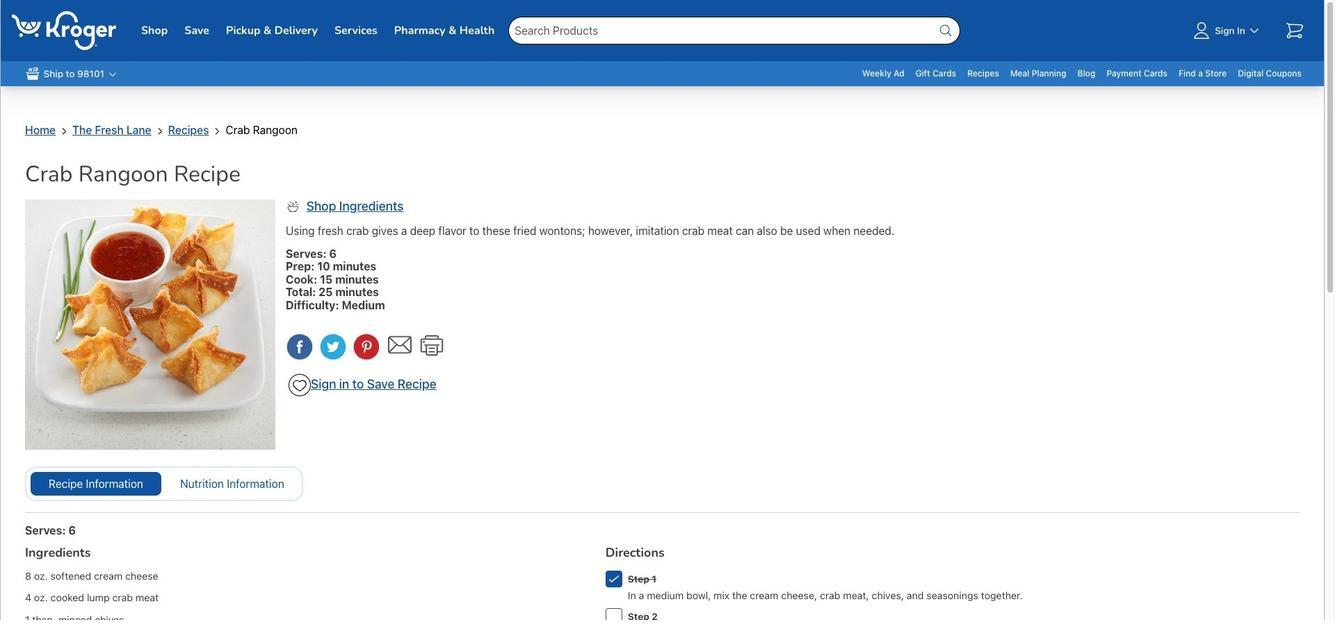 Task type: locate. For each thing, give the bounding box(es) containing it.
None checkbox
[[606, 609, 623, 621]]

share via twitter image
[[319, 333, 347, 361]]

None search field
[[509, 0, 961, 61]]

None checkbox
[[606, 571, 623, 588]]

tab list
[[25, 467, 303, 502]]

share via pinterest image
[[353, 333, 381, 361]]

kroger logo image
[[12, 11, 116, 50]]

Search search field
[[509, 17, 961, 45]]

save crab rangoon recipe recipe to my favorites. image
[[291, 377, 308, 394]]



Task type: describe. For each thing, give the bounding box(es) containing it.
share via facebook image
[[286, 333, 314, 361]]

search image
[[938, 22, 955, 39]]

account menu image
[[1191, 19, 1213, 42]]

share via email image
[[386, 331, 414, 359]]

print recipe image
[[418, 332, 446, 360]]



Task type: vqa. For each thing, say whether or not it's contained in the screenshot.
Here to Save? We can help! element
no



